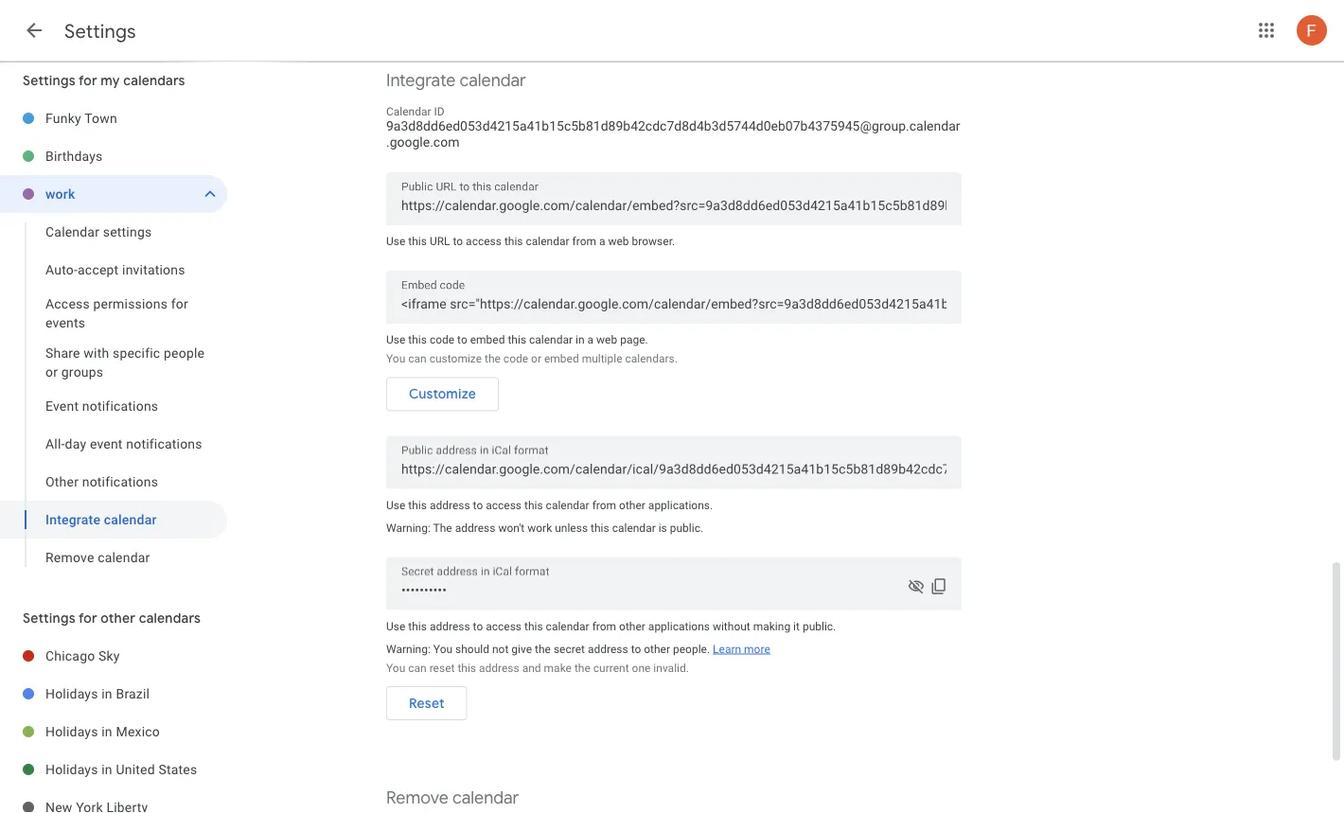 Task type: locate. For each thing, give the bounding box(es) containing it.
0 horizontal spatial integrate calendar
[[45, 512, 157, 527]]

a for in
[[588, 333, 594, 347]]

1 vertical spatial remove
[[386, 787, 449, 809]]

or down the use this code to embed this calendar in a web page.
[[531, 352, 542, 365]]

notifications up all-day event notifications
[[82, 398, 158, 414]]

to inside use this address to access this calendar from other applications. warning: the address won't work unless this calendar is public.
[[473, 498, 483, 512]]

other notifications
[[45, 474, 158, 489]]

0 vertical spatial remove
[[45, 550, 94, 565]]

2 vertical spatial holidays
[[45, 762, 98, 777]]

1 vertical spatial holidays
[[45, 724, 98, 739]]

share with specific people or groups
[[45, 345, 205, 380]]

you up "reset" at bottom left
[[433, 642, 453, 656]]

warning: left the
[[386, 521, 431, 534]]

from inside use this address to access this calendar from other applications without making it public. warning: you should not give the secret address to other people. learn more
[[592, 620, 616, 633]]

to
[[453, 235, 463, 248], [457, 333, 467, 347], [473, 498, 483, 512], [473, 620, 483, 633], [631, 642, 641, 656]]

mexico
[[116, 724, 160, 739]]

settings heading
[[64, 19, 136, 43]]

4 use from the top
[[386, 620, 406, 633]]

public. down applications.
[[670, 521, 704, 534]]

can
[[408, 352, 427, 365], [408, 661, 427, 675]]

1 vertical spatial settings
[[23, 72, 75, 89]]

address
[[430, 498, 470, 512], [455, 521, 496, 534], [430, 620, 470, 633], [588, 642, 628, 656], [479, 661, 520, 675]]

0 vertical spatial access
[[466, 235, 502, 248]]

funky town
[[45, 110, 117, 126]]

reset button
[[386, 681, 467, 726]]

from left browser.
[[572, 235, 596, 248]]

chicago sky
[[45, 648, 120, 664]]

calendars for settings for other calendars
[[139, 610, 201, 627]]

0 horizontal spatial work
[[45, 186, 75, 202]]

invalid.
[[654, 661, 689, 675]]

a left browser.
[[599, 235, 605, 248]]

1 can from the top
[[408, 352, 427, 365]]

settings
[[103, 224, 152, 240]]

calendar left id
[[386, 105, 431, 118]]

for left my
[[79, 72, 97, 89]]

other
[[619, 498, 646, 512], [101, 610, 136, 627], [619, 620, 646, 633], [644, 642, 670, 656]]

remove
[[45, 550, 94, 565], [386, 787, 449, 809]]

for up chicago sky
[[79, 610, 97, 627]]

1 vertical spatial the
[[535, 642, 551, 656]]

0 vertical spatial calendar
[[386, 105, 431, 118]]

from left applications.
[[592, 498, 616, 512]]

applications.
[[648, 498, 713, 512]]

from up current
[[592, 620, 616, 633]]

1 vertical spatial code
[[504, 352, 528, 365]]

embed left multiple
[[544, 352, 579, 365]]

0 vertical spatial for
[[79, 72, 97, 89]]

1 horizontal spatial public.
[[803, 620, 836, 633]]

won't
[[498, 521, 525, 534]]

use inside use this address to access this calendar from other applications. warning: the address won't work unless this calendar is public.
[[386, 498, 406, 512]]

all-day event notifications
[[45, 436, 202, 452]]

holidays down holidays in mexico
[[45, 762, 98, 777]]

group
[[0, 213, 227, 577]]

0 vertical spatial from
[[572, 235, 596, 248]]

1 horizontal spatial code
[[504, 352, 528, 365]]

warning:
[[386, 521, 431, 534], [386, 642, 431, 656]]

holidays in mexico tree item
[[0, 713, 227, 751]]

you for reset
[[386, 661, 405, 675]]

access permissions for events
[[45, 296, 188, 330]]

1 vertical spatial warning:
[[386, 642, 431, 656]]

other left applications.
[[619, 498, 646, 512]]

public. right it
[[803, 620, 836, 633]]

chicago sky tree item
[[0, 637, 227, 675]]

settings for other calendars
[[23, 610, 201, 627]]

1 horizontal spatial remove
[[386, 787, 449, 809]]

this
[[408, 235, 427, 248], [505, 235, 523, 248], [408, 333, 427, 347], [508, 333, 526, 347], [408, 498, 427, 512], [525, 498, 543, 512], [591, 521, 609, 534], [408, 620, 427, 633], [525, 620, 543, 633], [458, 661, 476, 675]]

0 vertical spatial calendars
[[123, 72, 185, 89]]

in left mexico
[[102, 724, 112, 739]]

work
[[45, 186, 75, 202], [528, 521, 552, 534]]

1 holidays from the top
[[45, 686, 98, 702]]

1 vertical spatial a
[[588, 333, 594, 347]]

public.
[[670, 521, 704, 534], [803, 620, 836, 633]]

settings for settings
[[64, 19, 136, 43]]

use for use this address to access this calendar from other applications. warning: the address won't work unless this calendar is public.
[[386, 498, 406, 512]]

0 horizontal spatial code
[[430, 333, 455, 347]]

calendar up the auto-
[[45, 224, 100, 240]]

other up invalid.
[[644, 642, 670, 656]]

in
[[576, 333, 585, 347], [102, 686, 112, 702], [102, 724, 112, 739], [102, 762, 112, 777]]

all-
[[45, 436, 65, 452]]

1 vertical spatial calendars
[[139, 610, 201, 627]]

1 warning: from the top
[[386, 521, 431, 534]]

1 vertical spatial can
[[408, 661, 427, 675]]

holidays
[[45, 686, 98, 702], [45, 724, 98, 739], [45, 762, 98, 777]]

None text field
[[401, 192, 947, 219], [401, 291, 947, 317], [401, 456, 947, 483], [401, 577, 947, 604], [401, 192, 947, 219], [401, 291, 947, 317], [401, 456, 947, 483], [401, 577, 947, 604]]

1 horizontal spatial or
[[531, 352, 542, 365]]

embed up the customize
[[470, 333, 505, 347]]

settings
[[64, 19, 136, 43], [23, 72, 75, 89], [23, 610, 75, 627]]

calendars
[[123, 72, 185, 89], [139, 610, 201, 627]]

code down the use this code to embed this calendar in a web page.
[[504, 352, 528, 365]]

you inside use this address to access this calendar from other applications without making it public. warning: you should not give the secret address to other people. learn more
[[433, 642, 453, 656]]

settings up 'settings for my calendars'
[[64, 19, 136, 43]]

integrate calendar down 'other notifications'
[[45, 512, 157, 527]]

work inside use this address to access this calendar from other applications. warning: the address won't work unless this calendar is public.
[[528, 521, 552, 534]]

0 vertical spatial notifications
[[82, 398, 158, 414]]

2 horizontal spatial the
[[575, 661, 591, 675]]

0 vertical spatial remove calendar
[[45, 550, 150, 565]]

integrate inside "group"
[[45, 512, 100, 527]]

in inside "tree item"
[[102, 686, 112, 702]]

0 horizontal spatial the
[[485, 352, 501, 365]]

0 horizontal spatial remove
[[45, 550, 94, 565]]

access up won't
[[486, 498, 522, 512]]

calendars.
[[625, 352, 678, 365]]

embed
[[470, 333, 505, 347], [544, 352, 579, 365]]

work right won't
[[528, 521, 552, 534]]

2 vertical spatial settings
[[23, 610, 75, 627]]

2 warning: from the top
[[386, 642, 431, 656]]

address up should
[[430, 620, 470, 633]]

you left the customize
[[386, 352, 405, 365]]

reset
[[409, 695, 445, 712]]

address up current
[[588, 642, 628, 656]]

holidays in mexico
[[45, 724, 160, 739]]

0 vertical spatial integrate
[[386, 70, 456, 91]]

or
[[531, 352, 542, 365], [45, 364, 58, 380]]

0 vertical spatial you
[[386, 352, 405, 365]]

in left united
[[102, 762, 112, 777]]

use for use this url to access this calendar from a web browser.
[[386, 235, 406, 248]]

the down secret
[[575, 661, 591, 675]]

holidays down holidays in brazil
[[45, 724, 98, 739]]

notifications
[[82, 398, 158, 414], [126, 436, 202, 452], [82, 474, 158, 489]]

groups
[[61, 364, 103, 380]]

1 vertical spatial integrate
[[45, 512, 100, 527]]

1 vertical spatial calendar
[[45, 224, 100, 240]]

3 use from the top
[[386, 498, 406, 512]]

1 use from the top
[[386, 235, 406, 248]]

2 vertical spatial the
[[575, 661, 591, 675]]

new york liberty tree item
[[0, 789, 227, 813]]

1 vertical spatial you
[[433, 642, 453, 656]]

1 vertical spatial embed
[[544, 352, 579, 365]]

3 holidays from the top
[[45, 762, 98, 777]]

1 horizontal spatial work
[[528, 521, 552, 534]]

1 vertical spatial for
[[171, 296, 188, 311]]

0 vertical spatial holidays
[[45, 686, 98, 702]]

0 vertical spatial warning:
[[386, 521, 431, 534]]

holidays in brazil
[[45, 686, 150, 702]]

integrate calendar inside "group"
[[45, 512, 157, 527]]

integrate up id
[[386, 70, 456, 91]]

chicago
[[45, 648, 95, 664]]

from for applications.
[[592, 498, 616, 512]]

use for use this code to embed this calendar in a web page.
[[386, 333, 406, 347]]

calendars right my
[[123, 72, 185, 89]]

can left the customize
[[408, 352, 427, 365]]

public. inside use this address to access this calendar from other applications without making it public. warning: you should not give the secret address to other people. learn more
[[803, 620, 836, 633]]

1 vertical spatial from
[[592, 498, 616, 512]]

the down the use this code to embed this calendar in a web page.
[[485, 352, 501, 365]]

0 horizontal spatial a
[[588, 333, 594, 347]]

2 holidays from the top
[[45, 724, 98, 739]]

1 vertical spatial access
[[486, 498, 522, 512]]

2 vertical spatial for
[[79, 610, 97, 627]]

1 horizontal spatial the
[[535, 642, 551, 656]]

people.
[[673, 642, 710, 656]]

web left browser.
[[608, 235, 629, 248]]

1 horizontal spatial remove calendar
[[386, 787, 519, 809]]

0 horizontal spatial calendar
[[45, 224, 100, 240]]

the
[[485, 352, 501, 365], [535, 642, 551, 656], [575, 661, 591, 675]]

current
[[593, 661, 629, 675]]

without
[[713, 620, 751, 633]]

access for use this url to access this calendar from a web browser.
[[466, 235, 502, 248]]

united
[[116, 762, 155, 777]]

calendars up chicago sky link
[[139, 610, 201, 627]]

address right the
[[455, 521, 496, 534]]

work down birthdays
[[45, 186, 75, 202]]

settings up chicago
[[23, 610, 75, 627]]

1 horizontal spatial calendar
[[386, 105, 431, 118]]

0 vertical spatial settings
[[64, 19, 136, 43]]

public. inside use this address to access this calendar from other applications. warning: the address won't work unless this calendar is public.
[[670, 521, 704, 534]]

holidays in united states
[[45, 762, 197, 777]]

0 horizontal spatial integrate
[[45, 512, 100, 527]]

0 vertical spatial a
[[599, 235, 605, 248]]

holidays down chicago
[[45, 686, 98, 702]]

work tree item
[[0, 175, 227, 213]]

browser.
[[632, 235, 675, 248]]

1 vertical spatial web
[[597, 333, 617, 347]]

a for from
[[599, 235, 605, 248]]

calendar inside tree
[[45, 224, 100, 240]]

url
[[430, 235, 450, 248]]

code
[[430, 333, 455, 347], [504, 352, 528, 365]]

notifications right event on the bottom left of page
[[126, 436, 202, 452]]

in left brazil
[[102, 686, 112, 702]]

you left "reset" at bottom left
[[386, 661, 405, 675]]

other up one
[[619, 620, 646, 633]]

integrate down other
[[45, 512, 100, 527]]

web up multiple
[[597, 333, 617, 347]]

2 vertical spatial access
[[486, 620, 522, 633]]

calendar
[[386, 105, 431, 118], [45, 224, 100, 240]]

states
[[158, 762, 197, 777]]

access inside use this address to access this calendar from other applications without making it public. warning: you should not give the secret address to other people. learn more
[[486, 620, 522, 633]]

use inside use this address to access this calendar from other applications without making it public. warning: you should not give the secret address to other people. learn more
[[386, 620, 406, 633]]

with
[[84, 345, 109, 361]]

work link
[[45, 175, 193, 213]]

0 vertical spatial can
[[408, 352, 427, 365]]

2 use from the top
[[386, 333, 406, 347]]

2 can from the top
[[408, 661, 427, 675]]

0 horizontal spatial or
[[45, 364, 58, 380]]

0 horizontal spatial embed
[[470, 333, 505, 347]]

1 horizontal spatial integrate
[[386, 70, 456, 91]]

warning: inside use this address to access this calendar from other applications. warning: the address won't work unless this calendar is public.
[[386, 521, 431, 534]]

can left "reset" at bottom left
[[408, 661, 427, 675]]

the up you can reset this address and make the current one invalid.
[[535, 642, 551, 656]]

notifications down all-day event notifications
[[82, 474, 158, 489]]

in for united
[[102, 762, 112, 777]]

2 vertical spatial you
[[386, 661, 405, 675]]

you
[[386, 352, 405, 365], [433, 642, 453, 656], [386, 661, 405, 675]]

calendar
[[460, 70, 526, 91], [526, 235, 570, 248], [529, 333, 573, 347], [546, 498, 590, 512], [104, 512, 157, 527], [612, 521, 656, 534], [98, 550, 150, 565], [546, 620, 590, 633], [453, 787, 519, 809]]

to for use this code to embed this calendar in a web page.
[[457, 333, 467, 347]]

1 horizontal spatial a
[[599, 235, 605, 248]]

calendar inside calendar id 9a3d8dd6ed053d4215a41b15c5b81d89b42cdc7d8d4b3d5744d0eb07b4375945@group.calendar .google.com
[[386, 105, 431, 118]]

access up not
[[486, 620, 522, 633]]

can for customize
[[408, 352, 427, 365]]

holidays inside "tree item"
[[45, 686, 98, 702]]

1 vertical spatial work
[[528, 521, 552, 534]]

a up multiple
[[588, 333, 594, 347]]

web
[[608, 235, 629, 248], [597, 333, 617, 347]]

holidays in united states link
[[45, 751, 227, 789]]

page.
[[620, 333, 648, 347]]

2 vertical spatial from
[[592, 620, 616, 633]]

for
[[79, 72, 97, 89], [171, 296, 188, 311], [79, 610, 97, 627]]

0 horizontal spatial remove calendar
[[45, 550, 150, 565]]

0 horizontal spatial public.
[[670, 521, 704, 534]]

2 vertical spatial notifications
[[82, 474, 158, 489]]

warning: up "reset" at bottom left
[[386, 642, 431, 656]]

access inside use this address to access this calendar from other applications. warning: the address won't work unless this calendar is public.
[[486, 498, 522, 512]]

for for my
[[79, 72, 97, 89]]

integrate calendar up id
[[386, 70, 526, 91]]

unless
[[555, 521, 588, 534]]

1 horizontal spatial integrate calendar
[[386, 70, 526, 91]]

0 vertical spatial web
[[608, 235, 629, 248]]

settings for my calendars
[[23, 72, 185, 89]]

1 vertical spatial public.
[[803, 620, 836, 633]]

settings for settings for other calendars
[[23, 610, 75, 627]]

settings up "funky"
[[23, 72, 75, 89]]

code up the customize
[[430, 333, 455, 347]]

for down the invitations
[[171, 296, 188, 311]]

0 vertical spatial work
[[45, 186, 75, 202]]

access right url at the top left of the page
[[466, 235, 502, 248]]

day
[[65, 436, 86, 452]]

from inside use this address to access this calendar from other applications. warning: the address won't work unless this calendar is public.
[[592, 498, 616, 512]]

0 vertical spatial the
[[485, 352, 501, 365]]

use this code to embed this calendar in a web page.
[[386, 333, 648, 347]]

calendars for settings for my calendars
[[123, 72, 185, 89]]

chicago sky link
[[45, 637, 227, 675]]

0 vertical spatial code
[[430, 333, 455, 347]]

holidays for holidays in brazil
[[45, 686, 98, 702]]

or down share
[[45, 364, 58, 380]]

integrate calendar
[[386, 70, 526, 91], [45, 512, 157, 527]]

1 vertical spatial integrate calendar
[[45, 512, 157, 527]]

0 vertical spatial public.
[[670, 521, 704, 534]]

or inside share with specific people or groups
[[45, 364, 58, 380]]

use this url to access this calendar from a web browser.
[[386, 235, 675, 248]]



Task type: vqa. For each thing, say whether or not it's contained in the screenshot.
not
yes



Task type: describe. For each thing, give the bounding box(es) containing it.
multiple
[[582, 352, 623, 365]]

holidays in united states tree item
[[0, 751, 227, 789]]

secret
[[554, 642, 585, 656]]

holidays in brazil link
[[45, 675, 227, 713]]

holidays for holidays in mexico
[[45, 724, 98, 739]]

event
[[45, 398, 79, 414]]

9a3d8dd6ed053d4215a41b15c5b81d89b42cdc7d8d4b3d5744d0eb07b4375945@group.calendar
[[386, 118, 960, 134]]

remove calendar inside "group"
[[45, 550, 150, 565]]

can for reset
[[408, 661, 427, 675]]

event notifications
[[45, 398, 158, 414]]

events
[[45, 315, 85, 330]]

0 vertical spatial embed
[[470, 333, 505, 347]]

brazil
[[116, 686, 150, 702]]

1 vertical spatial remove calendar
[[386, 787, 519, 809]]

.google.com
[[386, 134, 460, 150]]

remove inside "group"
[[45, 550, 94, 565]]

share
[[45, 345, 80, 361]]

from for applications
[[592, 620, 616, 633]]

birthdays link
[[45, 137, 227, 175]]

give
[[512, 642, 532, 656]]

use for use this address to access this calendar from other applications without making it public. warning: you should not give the secret address to other people. learn more
[[386, 620, 406, 633]]

in up multiple
[[576, 333, 585, 347]]

other
[[45, 474, 79, 489]]

holidays in mexico link
[[45, 713, 227, 751]]

birthdays
[[45, 148, 103, 164]]

the
[[433, 521, 452, 534]]

you for customize
[[386, 352, 405, 365]]

calendar settings
[[45, 224, 152, 240]]

town
[[84, 110, 117, 126]]

0 vertical spatial integrate calendar
[[386, 70, 526, 91]]

auto-
[[45, 262, 78, 277]]

funky
[[45, 110, 81, 126]]

one
[[632, 661, 651, 675]]

applications
[[648, 620, 710, 633]]

go back image
[[23, 19, 45, 42]]

you can reset this address and make the current one invalid.
[[386, 661, 689, 675]]

customize
[[430, 352, 482, 365]]

calendar for calendar id 9a3d8dd6ed053d4215a41b15c5b81d89b42cdc7d8d4b3d5744d0eb07b4375945@group.calendar .google.com
[[386, 105, 431, 118]]

address up the
[[430, 498, 470, 512]]

invitations
[[122, 262, 185, 277]]

it
[[793, 620, 800, 633]]

settings for my calendars tree
[[0, 99, 227, 577]]

calendar inside use this address to access this calendar from other applications without making it public. warning: you should not give the secret address to other people. learn more
[[546, 620, 590, 633]]

reset
[[430, 661, 455, 675]]

1 vertical spatial notifications
[[126, 436, 202, 452]]

access for use this address to access this calendar from other applications. warning: the address won't work unless this calendar is public.
[[486, 498, 522, 512]]

access
[[45, 296, 90, 311]]

specific
[[113, 345, 160, 361]]

group containing calendar settings
[[0, 213, 227, 577]]

calendar for calendar settings
[[45, 224, 100, 240]]

to for use this url to access this calendar from a web browser.
[[453, 235, 463, 248]]

making
[[753, 620, 791, 633]]

use this address to access this calendar from other applications without making it public. warning: you should not give the secret address to other people. learn more
[[386, 620, 836, 656]]

not
[[492, 642, 509, 656]]

warning: inside use this address to access this calendar from other applications without making it public. warning: you should not give the secret address to other people. learn more
[[386, 642, 431, 656]]

calendar id 9a3d8dd6ed053d4215a41b15c5b81d89b42cdc7d8d4b3d5744d0eb07b4375945@group.calendar .google.com
[[386, 105, 960, 150]]

and
[[522, 661, 541, 675]]

auto-accept invitations
[[45, 262, 185, 277]]

from for web
[[572, 235, 596, 248]]

settings for settings for my calendars
[[23, 72, 75, 89]]

in for mexico
[[102, 724, 112, 739]]

other inside use this address to access this calendar from other applications. warning: the address won't work unless this calendar is public.
[[619, 498, 646, 512]]

for inside access permissions for events
[[171, 296, 188, 311]]

customize
[[409, 386, 476, 403]]

to for use this address to access this calendar from other applications. warning: the address won't work unless this calendar is public.
[[473, 498, 483, 512]]

make
[[544, 661, 572, 675]]

sky
[[99, 648, 120, 664]]

event
[[90, 436, 123, 452]]

birthdays tree item
[[0, 137, 227, 175]]

web for page.
[[597, 333, 617, 347]]

in for brazil
[[102, 686, 112, 702]]

the inside use this address to access this calendar from other applications without making it public. warning: you should not give the secret address to other people. learn more
[[535, 642, 551, 656]]

access for use this address to access this calendar from other applications without making it public. warning: you should not give the secret address to other people. learn more
[[486, 620, 522, 633]]

notifications for event notifications
[[82, 398, 158, 414]]

learn more link
[[713, 642, 770, 656]]

more
[[744, 642, 770, 656]]

id
[[434, 105, 445, 118]]

to for use this address to access this calendar from other applications without making it public. warning: you should not give the secret address to other people. learn more
[[473, 620, 483, 633]]

other up chicago sky tree item
[[101, 610, 136, 627]]

web for browser.
[[608, 235, 629, 248]]

is
[[659, 521, 667, 534]]

learn
[[713, 642, 741, 656]]

notifications for other notifications
[[82, 474, 158, 489]]

address down not
[[479, 661, 520, 675]]

use this address to access this calendar from other applications. warning: the address won't work unless this calendar is public.
[[386, 498, 713, 534]]

people
[[164, 345, 205, 361]]

accept
[[78, 262, 119, 277]]

funky town tree item
[[0, 99, 227, 137]]

should
[[455, 642, 489, 656]]

settings for other calendars tree
[[0, 637, 227, 813]]

my
[[101, 72, 120, 89]]

you can customize the code or embed multiple calendars.
[[386, 352, 678, 365]]

for for other
[[79, 610, 97, 627]]

holidays for holidays in united states
[[45, 762, 98, 777]]

holidays in brazil tree item
[[0, 675, 227, 713]]

work inside work link
[[45, 186, 75, 202]]

permissions
[[93, 296, 168, 311]]

1 horizontal spatial embed
[[544, 352, 579, 365]]



